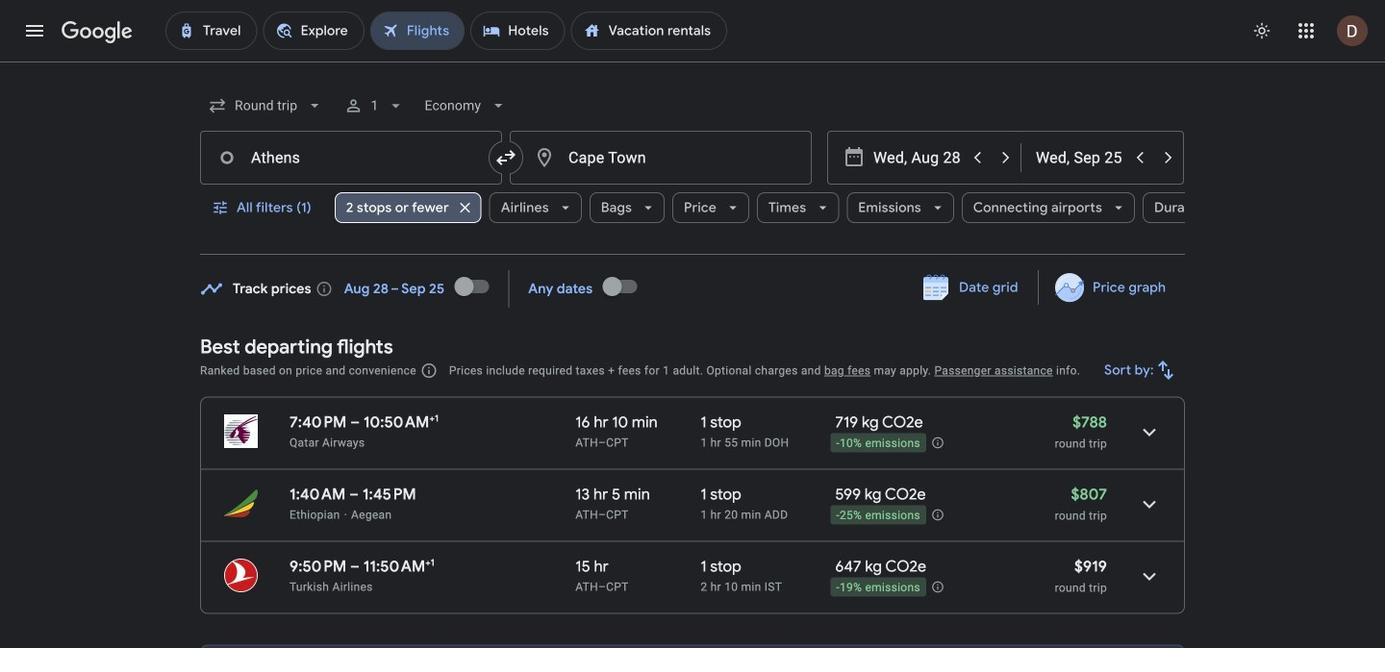 Task type: locate. For each thing, give the bounding box(es) containing it.
Departure text field
[[873, 132, 962, 184]]

leaves athens international airport "eleftherios venizelos" at 9:50 pm on wednesday, august 28 and arrives at cape town international airport at 11:50 am on thursday, august 29. element
[[290, 557, 435, 577]]

2 vertical spatial 1 stop flight. element
[[701, 557, 741, 580]]

788 US dollars text field
[[1073, 413, 1107, 432]]

Arrival time: 11:50 AM on  Thursday, August 29. text field
[[363, 557, 435, 577]]

total duration 15 hr. element
[[575, 557, 701, 580]]

1 vertical spatial 1 stop flight. element
[[701, 485, 741, 507]]

swap origin and destination. image
[[494, 146, 517, 169]]

leaves athens international airport "eleftherios venizelos" at 1:40 am on wednesday, august 28 and arrives at cape town international airport at 1:45 pm on wednesday, august 28. element
[[290, 485, 416, 504]]

0 vertical spatial 1 stop flight. element
[[701, 413, 741, 435]]

total duration 13 hr 5 min. element
[[575, 485, 701, 507]]

learn more about tracked prices image
[[315, 280, 333, 298]]

2 1 stop flight. element from the top
[[701, 485, 741, 507]]

loading results progress bar
[[0, 62, 1385, 65]]

carbon emissions estimate: 719 kilograms. -10% emissions. learn more about this emissions estimate image
[[931, 436, 944, 450]]

None search field
[[200, 83, 1242, 255]]

Arrival time: 1:45 PM. text field
[[363, 485, 416, 504]]

 image
[[344, 508, 347, 522]]

3 1 stop flight. element from the top
[[701, 557, 741, 580]]

None field
[[200, 83, 332, 129], [417, 83, 516, 129], [200, 83, 332, 129], [417, 83, 516, 129]]

total duration 16 hr 10 min. element
[[575, 413, 701, 435]]

Departure time: 7:40 PM. text field
[[290, 413, 347, 432]]

learn more about ranking image
[[420, 362, 438, 379]]

1 stop flight. element for total duration 13 hr 5 min. element
[[701, 485, 741, 507]]

Departure time: 1:40 AM. text field
[[290, 485, 346, 504]]

main content
[[200, 264, 1185, 648]]

1 stop flight. element
[[701, 413, 741, 435], [701, 485, 741, 507], [701, 557, 741, 580]]

1 1 stop flight. element from the top
[[701, 413, 741, 435]]

Arrival time: 10:50 AM on  Thursday, August 29. text field
[[363, 413, 439, 432]]



Task type: describe. For each thing, give the bounding box(es) containing it.
Return text field
[[1036, 132, 1124, 184]]

807 US dollars text field
[[1071, 485, 1107, 504]]

Where from? text field
[[200, 131, 502, 185]]

carbon emissions estimate: 599 kilograms. -25% emissions. learn more about this emissions estimate image
[[931, 508, 944, 522]]

main menu image
[[23, 19, 46, 42]]

1 stop flight. element for the total duration 16 hr 10 min. element
[[701, 413, 741, 435]]

1 stop flight. element for total duration 15 hr. element at the bottom
[[701, 557, 741, 580]]

Departure time: 9:50 PM. text field
[[290, 557, 346, 577]]

carbon emissions estimate: 647 kilograms. -19% emissions. learn more about this emissions estimate image
[[931, 580, 944, 594]]

leaves athens international airport "eleftherios venizelos" at 7:40 pm on wednesday, august 28 and arrives at cape town international airport at 10:50 am on thursday, august 29. element
[[290, 413, 439, 432]]

Where to? text field
[[510, 131, 812, 185]]

find the best price region
[[200, 264, 1185, 320]]

919 US dollars text field
[[1074, 557, 1107, 577]]

change appearance image
[[1239, 8, 1285, 54]]



Task type: vqa. For each thing, say whether or not it's contained in the screenshot.
788 Us Dollars TEXT FIELD
yes



